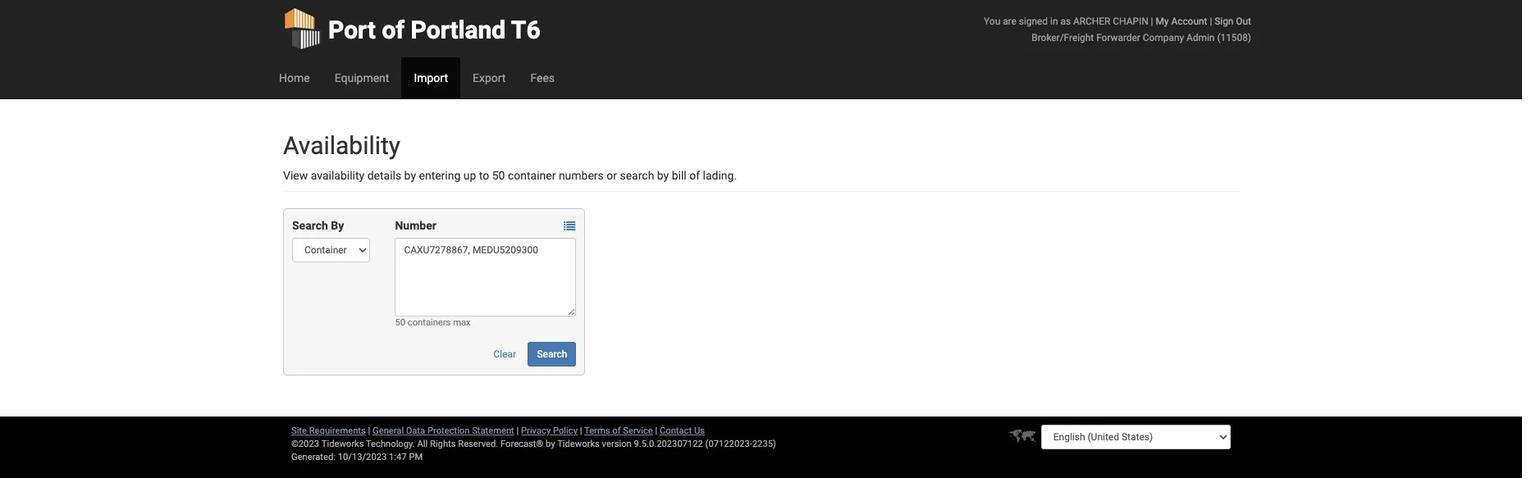 Task type: describe. For each thing, give the bounding box(es) containing it.
site requirements | general data protection statement | privacy policy | terms of service | contact us ©2023 tideworks technology. all rights reserved. forecast® by tideworks version 9.5.0.202307122 (07122023-2235) generated: 10/13/2023 1:47 pm
[[291, 426, 777, 463]]

0 horizontal spatial 50
[[395, 318, 406, 328]]

number
[[395, 219, 437, 232]]

0 vertical spatial of
[[382, 16, 405, 44]]

| left general
[[368, 426, 371, 437]]

requirements
[[309, 426, 366, 437]]

2235)
[[753, 439, 777, 450]]

up
[[464, 169, 476, 182]]

or
[[607, 169, 617, 182]]

9.5.0.202307122
[[634, 439, 703, 450]]

availability
[[283, 131, 401, 160]]

statement
[[472, 426, 515, 437]]

you
[[984, 16, 1001, 27]]

numbers
[[559, 169, 604, 182]]

terms of service link
[[585, 426, 653, 437]]

containers
[[408, 318, 451, 328]]

search for search
[[537, 349, 568, 360]]

tideworks
[[558, 439, 600, 450]]

search
[[620, 169, 655, 182]]

forwarder
[[1097, 32, 1141, 44]]

clear
[[494, 349, 516, 360]]

lading.
[[703, 169, 737, 182]]

data
[[406, 426, 425, 437]]

my account link
[[1156, 16, 1208, 27]]

max
[[453, 318, 471, 328]]

privacy
[[521, 426, 551, 437]]

sign
[[1215, 16, 1234, 27]]

home button
[[267, 57, 322, 99]]

2 horizontal spatial of
[[690, 169, 700, 182]]

(07122023-
[[706, 439, 753, 450]]

©2023 tideworks
[[291, 439, 364, 450]]

rights
[[430, 439, 456, 450]]

2 horizontal spatial by
[[657, 169, 669, 182]]

all
[[417, 439, 428, 450]]

by inside site requirements | general data protection statement | privacy policy | terms of service | contact us ©2023 tideworks technology. all rights reserved. forecast® by tideworks version 9.5.0.202307122 (07122023-2235) generated: 10/13/2023 1:47 pm
[[546, 439, 555, 450]]

to
[[479, 169, 490, 182]]

10/13/2023
[[338, 452, 387, 463]]

fees button
[[518, 57, 567, 99]]

view
[[283, 169, 308, 182]]

port of portland t6
[[328, 16, 541, 44]]

| up forecast®
[[517, 426, 519, 437]]

bill
[[672, 169, 687, 182]]

search button
[[528, 342, 577, 367]]

general
[[373, 426, 404, 437]]

site requirements link
[[291, 426, 366, 437]]

(11508)
[[1218, 32, 1252, 44]]

| left "my"
[[1151, 16, 1154, 27]]

my
[[1156, 16, 1169, 27]]

out
[[1237, 16, 1252, 27]]

search by
[[292, 219, 344, 232]]

reserved.
[[458, 439, 499, 450]]



Task type: vqa. For each thing, say whether or not it's contained in the screenshot.
found
no



Task type: locate. For each thing, give the bounding box(es) containing it.
of inside site requirements | general data protection statement | privacy policy | terms of service | contact us ©2023 tideworks technology. all rights reserved. forecast® by tideworks version 9.5.0.202307122 (07122023-2235) generated: 10/13/2023 1:47 pm
[[613, 426, 621, 437]]

0 horizontal spatial of
[[382, 16, 405, 44]]

archer
[[1074, 16, 1111, 27]]

port of portland t6 link
[[283, 0, 541, 57]]

terms
[[585, 426, 610, 437]]

availability
[[311, 169, 365, 182]]

chapin
[[1114, 16, 1149, 27]]

by down privacy policy link
[[546, 439, 555, 450]]

generated:
[[291, 452, 336, 463]]

| left sign
[[1210, 16, 1213, 27]]

|
[[1151, 16, 1154, 27], [1210, 16, 1213, 27], [368, 426, 371, 437], [517, 426, 519, 437], [580, 426, 582, 437], [656, 426, 658, 437]]

0 horizontal spatial by
[[404, 169, 416, 182]]

us
[[694, 426, 705, 437]]

search for search by
[[292, 219, 328, 232]]

of up version
[[613, 426, 621, 437]]

export
[[473, 71, 506, 85]]

1 horizontal spatial 50
[[492, 169, 505, 182]]

forecast®
[[501, 439, 544, 450]]

sign out link
[[1215, 16, 1252, 27]]

admin
[[1187, 32, 1215, 44]]

are
[[1003, 16, 1017, 27]]

company
[[1143, 32, 1185, 44]]

50 left 'containers'
[[395, 318, 406, 328]]

of
[[382, 16, 405, 44], [690, 169, 700, 182], [613, 426, 621, 437]]

fees
[[531, 71, 555, 85]]

general data protection statement link
[[373, 426, 515, 437]]

1 vertical spatial of
[[690, 169, 700, 182]]

Number text field
[[395, 238, 577, 317]]

1 horizontal spatial of
[[613, 426, 621, 437]]

1 vertical spatial 50
[[395, 318, 406, 328]]

you are signed in as archer chapin | my account | sign out broker/freight forwarder company admin (11508)
[[984, 16, 1252, 44]]

search right clear
[[537, 349, 568, 360]]

search
[[292, 219, 328, 232], [537, 349, 568, 360]]

50 containers max
[[395, 318, 471, 328]]

by left bill
[[657, 169, 669, 182]]

contact
[[660, 426, 692, 437]]

1 horizontal spatial search
[[537, 349, 568, 360]]

2 vertical spatial of
[[613, 426, 621, 437]]

pm
[[409, 452, 423, 463]]

search left by
[[292, 219, 328, 232]]

0 vertical spatial 50
[[492, 169, 505, 182]]

signed
[[1019, 16, 1048, 27]]

1 vertical spatial search
[[537, 349, 568, 360]]

50
[[492, 169, 505, 182], [395, 318, 406, 328]]

container
[[508, 169, 556, 182]]

account
[[1172, 16, 1208, 27]]

service
[[623, 426, 653, 437]]

portland
[[411, 16, 506, 44]]

contact us link
[[660, 426, 705, 437]]

export button
[[461, 57, 518, 99]]

by
[[331, 219, 344, 232]]

import
[[414, 71, 448, 85]]

broker/freight
[[1032, 32, 1095, 44]]

by
[[404, 169, 416, 182], [657, 169, 669, 182], [546, 439, 555, 450]]

equipment button
[[322, 57, 402, 99]]

of right port
[[382, 16, 405, 44]]

1 horizontal spatial by
[[546, 439, 555, 450]]

entering
[[419, 169, 461, 182]]

show list image
[[564, 221, 576, 233]]

in
[[1051, 16, 1059, 27]]

home
[[279, 71, 310, 85]]

as
[[1061, 16, 1071, 27]]

details
[[367, 169, 402, 182]]

equipment
[[335, 71, 389, 85]]

0 vertical spatial search
[[292, 219, 328, 232]]

protection
[[428, 426, 470, 437]]

by right details
[[404, 169, 416, 182]]

50 right the to on the left top of page
[[492, 169, 505, 182]]

policy
[[553, 426, 578, 437]]

site
[[291, 426, 307, 437]]

| up tideworks
[[580, 426, 582, 437]]

of right bill
[[690, 169, 700, 182]]

0 horizontal spatial search
[[292, 219, 328, 232]]

version
[[602, 439, 632, 450]]

port
[[328, 16, 376, 44]]

view availability details by entering up to 50 container numbers or search by bill of lading.
[[283, 169, 737, 182]]

| up 9.5.0.202307122
[[656, 426, 658, 437]]

t6
[[511, 16, 541, 44]]

1:47
[[389, 452, 407, 463]]

privacy policy link
[[521, 426, 578, 437]]

technology.
[[366, 439, 415, 450]]

clear button
[[485, 342, 525, 367]]

search inside search "button"
[[537, 349, 568, 360]]

import button
[[402, 57, 461, 99]]



